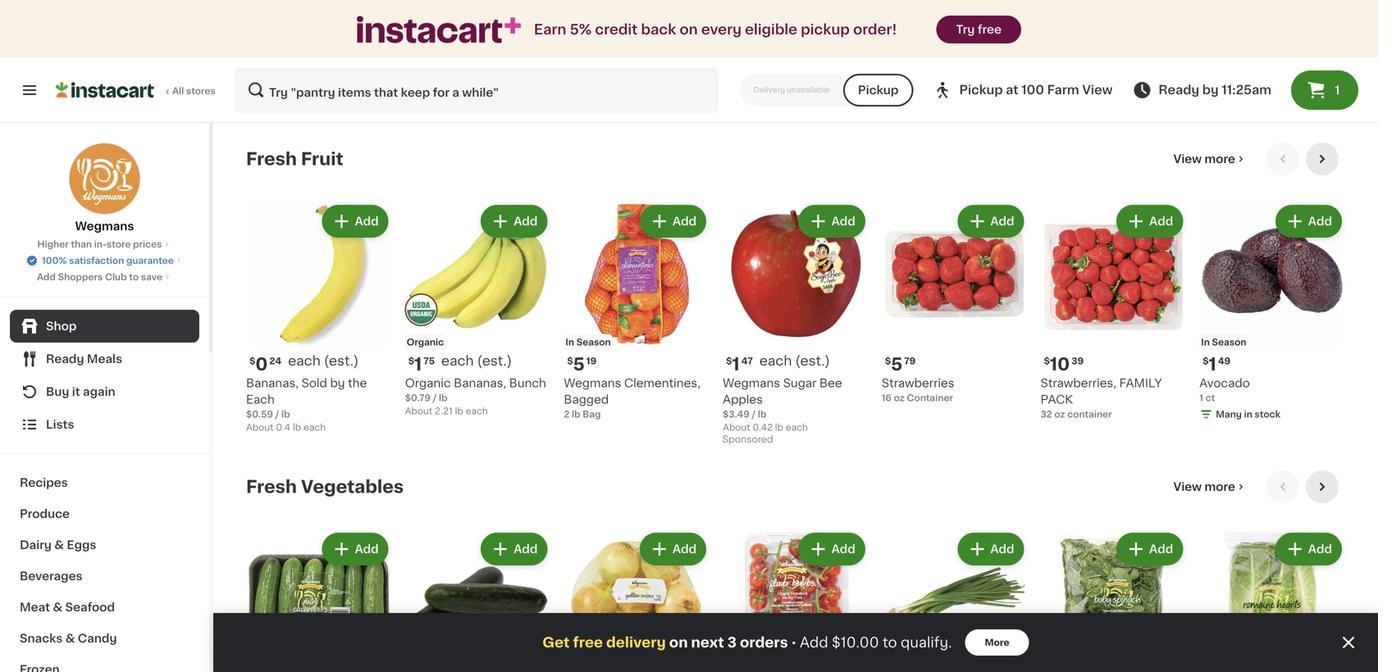 Task type: vqa. For each thing, say whether or not it's contained in the screenshot.
seventh $ from left
yes



Task type: locate. For each thing, give the bounding box(es) containing it.
6 $ from the left
[[885, 357, 891, 366]]

shop
[[46, 321, 77, 332]]

0.4
[[276, 424, 291, 433]]

1 horizontal spatial oz
[[1055, 410, 1066, 420]]

$ inside $ 0 24 each (est.)
[[249, 357, 255, 366]]

snacks & candy
[[20, 634, 117, 645]]

free right try
[[978, 24, 1002, 35]]

(est.) up bunch
[[477, 355, 512, 368]]

wegmans logo image
[[69, 143, 141, 215]]

2 in season from the left
[[1202, 338, 1247, 347]]

pickup inside popup button
[[960, 84, 1003, 96]]

in season up 19
[[566, 338, 611, 347]]

0 horizontal spatial free
[[573, 636, 603, 650]]

each right 0.4
[[304, 424, 326, 433]]

/ up 2.21
[[433, 394, 437, 403]]

0 vertical spatial oz
[[894, 394, 905, 403]]

about
[[405, 407, 433, 416], [246, 424, 274, 433], [723, 424, 751, 433]]

2 vertical spatial &
[[65, 634, 75, 645]]

1 vertical spatial by
[[330, 378, 345, 390]]

0 horizontal spatial ready
[[46, 354, 84, 365]]

0 horizontal spatial pickup
[[858, 85, 899, 96]]

lb up 0.4
[[281, 410, 290, 420]]

farm
[[1048, 84, 1080, 96]]

bananas, down the '$1.75 each (estimated)' element
[[454, 378, 506, 390]]

season up 19
[[577, 338, 611, 347]]

candy
[[78, 634, 117, 645]]

0 horizontal spatial in season
[[566, 338, 611, 347]]

on right 'back'
[[680, 23, 698, 37]]

item carousel region
[[246, 143, 1346, 458], [246, 471, 1346, 673]]

1 in season from the left
[[566, 338, 611, 347]]

ready
[[1159, 84, 1200, 96], [46, 354, 84, 365]]

free inside treatment tracker modal dialog
[[573, 636, 603, 650]]

$ 10 39
[[1044, 356, 1084, 374]]

0 vertical spatial organic
[[407, 338, 444, 347]]

by left the
[[330, 378, 345, 390]]

higher
[[37, 240, 69, 249]]

1 for avocado 1 ct
[[1200, 394, 1204, 403]]

wegmans up the higher than in-store prices link
[[75, 221, 134, 232]]

1 more from the top
[[1205, 153, 1236, 165]]

0 vertical spatial to
[[129, 273, 139, 282]]

None search field
[[235, 67, 719, 113]]

2 vertical spatial view
[[1174, 482, 1202, 493]]

1 for $ 1 49
[[1209, 356, 1217, 374]]

1
[[1335, 85, 1340, 96], [414, 356, 422, 374], [732, 356, 740, 374], [1209, 356, 1217, 374], [1200, 394, 1204, 403]]

view for fresh vegetables
[[1174, 482, 1202, 493]]

bee
[[820, 378, 843, 390]]

on left next
[[669, 636, 688, 650]]

bananas, up each
[[246, 378, 299, 390]]

0 vertical spatial more
[[1205, 153, 1236, 165]]

0 horizontal spatial bananas,
[[246, 378, 299, 390]]

season up 49
[[1212, 338, 1247, 347]]

1 horizontal spatial bananas,
[[454, 378, 506, 390]]

(est.) inside $ 0 24 each (est.)
[[324, 355, 359, 368]]

every
[[701, 23, 742, 37]]

bagged
[[564, 394, 609, 406]]

2 horizontal spatial (est.)
[[796, 355, 830, 368]]

orders
[[740, 636, 788, 650]]

0 horizontal spatial wegmans
[[75, 221, 134, 232]]

5 left 79
[[891, 356, 903, 374]]

view more down ready by 11:25am link
[[1174, 153, 1236, 165]]

$ left 75 on the left of the page
[[408, 357, 414, 366]]

oz right 32 on the right
[[1055, 410, 1066, 420]]

wegmans inside wegmans "link"
[[75, 221, 134, 232]]

1 horizontal spatial to
[[883, 636, 897, 650]]

$ inside $ 5 19
[[567, 357, 573, 366]]

item carousel region containing fresh fruit
[[246, 143, 1346, 458]]

0 vertical spatial fresh
[[246, 151, 297, 168]]

sponsored badge image
[[723, 436, 773, 445]]

wegmans up bagged
[[564, 378, 622, 390]]

lists
[[46, 419, 74, 431]]

organic up $0.79
[[405, 378, 451, 390]]

&
[[54, 540, 64, 551], [53, 602, 62, 614], [65, 634, 75, 645]]

organic for organic bananas, bunch $0.79 / lb about 2.21 lb each
[[405, 378, 451, 390]]

3 $ from the left
[[726, 357, 732, 366]]

in up $ 5 19
[[566, 338, 574, 347]]

wegmans clementines, bagged 2 lb bag
[[564, 378, 701, 420]]

bag
[[583, 410, 601, 420]]

recipes link
[[10, 468, 199, 499]]

$ inside $ 1 75 each (est.)
[[408, 357, 414, 366]]

meat & seafood link
[[10, 592, 199, 624]]

avocado
[[1200, 378, 1250, 390]]

1 for $ 1 47 each (est.)
[[732, 356, 740, 374]]

1 horizontal spatial wegmans
[[564, 378, 622, 390]]

1 vertical spatial fresh
[[246, 479, 297, 496]]

2
[[564, 410, 570, 420]]

lb inside wegmans clementines, bagged 2 lb bag
[[572, 410, 581, 420]]

more
[[1205, 153, 1236, 165], [1205, 482, 1236, 493]]

about down $0.59
[[246, 424, 274, 433]]

oz right 16 at the right
[[894, 394, 905, 403]]

0 vertical spatial by
[[1203, 84, 1219, 96]]

lb right 2
[[572, 410, 581, 420]]

0 horizontal spatial by
[[330, 378, 345, 390]]

organic inside organic bananas, bunch $0.79 / lb about 2.21 lb each
[[405, 378, 451, 390]]

1 horizontal spatial by
[[1203, 84, 1219, 96]]

$ inside the $ 10 39
[[1044, 357, 1050, 366]]

$ 5 79
[[885, 356, 916, 374]]

1 horizontal spatial about
[[405, 407, 433, 416]]

organic up 75 on the left of the page
[[407, 338, 444, 347]]

meat & seafood
[[20, 602, 115, 614]]

$ left 39
[[1044, 357, 1050, 366]]

about inside 'bananas, sold by the each $0.59 / lb about 0.4 lb each'
[[246, 424, 274, 433]]

2 horizontal spatial about
[[723, 424, 751, 433]]

by left 11:25am
[[1203, 84, 1219, 96]]

save
[[141, 273, 163, 282]]

$ inside $ 1 47 each (est.)
[[726, 357, 732, 366]]

1 horizontal spatial pickup
[[960, 84, 1003, 96]]

1 vertical spatial free
[[573, 636, 603, 650]]

ct
[[1206, 394, 1216, 403]]

1 vertical spatial &
[[53, 602, 62, 614]]

1 horizontal spatial in
[[1202, 338, 1210, 347]]

each right 47
[[760, 355, 792, 368]]

ready left 11:25am
[[1159, 84, 1200, 96]]

0 horizontal spatial (est.)
[[324, 355, 359, 368]]

seafood
[[65, 602, 115, 614]]

1 bananas, from the left
[[246, 378, 299, 390]]

0 horizontal spatial oz
[[894, 394, 905, 403]]

pickup down order! at the top of the page
[[858, 85, 899, 96]]

& for meat
[[53, 602, 62, 614]]

$ 0 24 each (est.)
[[249, 355, 359, 374]]

1 horizontal spatial ready
[[1159, 84, 1200, 96]]

view more down many
[[1174, 482, 1236, 493]]

fresh for fresh vegetables
[[246, 479, 297, 496]]

1 vertical spatial view more button
[[1167, 471, 1254, 504]]

all
[[172, 87, 184, 96]]

get free delivery on next 3 orders • add $10.00 to qualify.
[[543, 636, 952, 650]]

19
[[587, 357, 597, 366]]

& left candy
[[65, 634, 75, 645]]

bananas, inside 'bananas, sold by the each $0.59 / lb about 0.4 lb each'
[[246, 378, 299, 390]]

$ left 24
[[249, 357, 255, 366]]

1 vertical spatial view more
[[1174, 482, 1236, 493]]

3 (est.) from the left
[[796, 355, 830, 368]]

main content
[[213, 123, 1379, 673]]

wegmans inside wegmans sugar bee apples $3.49 / lb about 0.42 lb each
[[723, 378, 781, 390]]

ready inside popup button
[[46, 354, 84, 365]]

fresh
[[246, 151, 297, 168], [246, 479, 297, 496]]

1 inside $ 1 75 each (est.)
[[414, 356, 422, 374]]

2 view more from the top
[[1174, 482, 1236, 493]]

2 horizontal spatial wegmans
[[723, 378, 781, 390]]

in season up 49
[[1202, 338, 1247, 347]]

1 horizontal spatial in season
[[1202, 338, 1247, 347]]

$ for $ 10 39
[[1044, 357, 1050, 366]]

ready down shop
[[46, 354, 84, 365]]

1 vertical spatial on
[[669, 636, 688, 650]]

in for 1
[[1202, 338, 1210, 347]]

about inside wegmans sugar bee apples $3.49 / lb about 0.42 lb each
[[723, 424, 751, 433]]

1 button
[[1292, 71, 1359, 110]]

0 vertical spatial item carousel region
[[246, 143, 1346, 458]]

credit
[[595, 23, 638, 37]]

lb
[[439, 394, 448, 403], [455, 407, 463, 416], [281, 410, 290, 420], [758, 410, 767, 420], [572, 410, 581, 420], [293, 424, 301, 433], [775, 424, 784, 433]]

in
[[1245, 410, 1253, 420]]

to right $10.00
[[883, 636, 897, 650]]

1 $ from the left
[[249, 357, 255, 366]]

0 vertical spatial view
[[1083, 84, 1113, 96]]

item badge image
[[405, 294, 438, 326]]

wegmans up apples
[[723, 378, 781, 390]]

all stores
[[172, 87, 216, 96]]

get
[[543, 636, 570, 650]]

each inside $ 0 24 each (est.)
[[288, 355, 321, 368]]

lb up 2.21
[[439, 394, 448, 403]]

2 5 from the left
[[891, 356, 903, 374]]

79
[[904, 357, 916, 366]]

1 season from the left
[[577, 338, 611, 347]]

/ up 0.4
[[275, 410, 279, 420]]

1 vertical spatial oz
[[1055, 410, 1066, 420]]

1 vertical spatial more
[[1205, 482, 1236, 493]]

$ left 47
[[726, 357, 732, 366]]

wegmans
[[75, 221, 134, 232], [723, 378, 781, 390], [564, 378, 622, 390]]

add shoppers club to save link
[[37, 271, 172, 284]]

1 view more from the top
[[1174, 153, 1236, 165]]

•
[[792, 637, 797, 650]]

view more button down ready by 11:25am
[[1167, 143, 1254, 176]]

lb right the 0.42
[[775, 424, 784, 433]]

pickup left at
[[960, 84, 1003, 96]]

meat
[[20, 602, 50, 614]]

$ for $ 1 49
[[1203, 357, 1209, 366]]

strawberries
[[882, 378, 955, 390]]

1 horizontal spatial (est.)
[[477, 355, 512, 368]]

ready by 11:25am
[[1159, 84, 1272, 96]]

each inside 'bananas, sold by the each $0.59 / lb about 0.4 lb each'
[[304, 424, 326, 433]]

each inside $ 1 75 each (est.)
[[442, 355, 474, 368]]

0 horizontal spatial about
[[246, 424, 274, 433]]

instacart plus icon image
[[357, 16, 521, 43]]

$ for $ 5 79
[[885, 357, 891, 366]]

5 left 19
[[573, 356, 585, 374]]

view more button down many
[[1167, 471, 1254, 504]]

(est.) up sugar
[[796, 355, 830, 368]]

(est.) up the
[[324, 355, 359, 368]]

1 horizontal spatial season
[[1212, 338, 1247, 347]]

product group
[[246, 202, 392, 435], [405, 202, 551, 418], [564, 202, 710, 422], [723, 202, 869, 449], [882, 202, 1028, 405], [1041, 202, 1187, 422], [1200, 202, 1346, 425], [246, 530, 392, 673], [405, 530, 551, 673], [564, 530, 710, 673], [723, 530, 869, 673], [882, 530, 1028, 673], [1041, 530, 1187, 673], [1200, 530, 1346, 673]]

100
[[1022, 84, 1045, 96]]

1 item carousel region from the top
[[246, 143, 1346, 458]]

$1.75 each (estimated) element
[[405, 354, 551, 376]]

Search field
[[236, 69, 718, 112]]

1 vertical spatial item carousel region
[[246, 471, 1346, 673]]

& inside "link"
[[65, 634, 75, 645]]

2.21
[[435, 407, 453, 416]]

& right meat
[[53, 602, 62, 614]]

0 vertical spatial view more button
[[1167, 143, 1254, 176]]

1 fresh from the top
[[246, 151, 297, 168]]

2 view more button from the top
[[1167, 471, 1254, 504]]

0 horizontal spatial season
[[577, 338, 611, 347]]

(est.) inside $ 1 75 each (est.)
[[477, 355, 512, 368]]

0 vertical spatial ready
[[1159, 84, 1200, 96]]

2 (est.) from the left
[[477, 355, 512, 368]]

all stores link
[[56, 67, 217, 113]]

(est.) inside $ 1 47 each (est.)
[[796, 355, 830, 368]]

view for fresh fruit
[[1174, 153, 1202, 165]]

to
[[129, 273, 139, 282], [883, 636, 897, 650]]

/ up the 0.42
[[752, 410, 756, 420]]

1 view more button from the top
[[1167, 143, 1254, 176]]

view more for vegetables
[[1174, 482, 1236, 493]]

lb up the 0.42
[[758, 410, 767, 420]]

$ for $ 0 24 each (est.)
[[249, 357, 255, 366]]

1 (est.) from the left
[[324, 355, 359, 368]]

$ left 19
[[567, 357, 573, 366]]

each inside $ 1 47 each (est.)
[[760, 355, 792, 368]]

more down ready by 11:25am
[[1205, 153, 1236, 165]]

try
[[956, 24, 975, 35]]

by inside 'bananas, sold by the each $0.59 / lb about 0.4 lb each'
[[330, 378, 345, 390]]

more
[[985, 639, 1010, 648]]

wegmans inside wegmans clementines, bagged 2 lb bag
[[564, 378, 622, 390]]

bananas, inside organic bananas, bunch $0.79 / lb about 2.21 lb each
[[454, 378, 506, 390]]

(est.) for $ 1 75 each (est.)
[[477, 355, 512, 368]]

32
[[1041, 410, 1053, 420]]

2 bananas, from the left
[[454, 378, 506, 390]]

free right get
[[573, 636, 603, 650]]

$ left 79
[[885, 357, 891, 366]]

0 horizontal spatial /
[[275, 410, 279, 420]]

2 horizontal spatial /
[[752, 410, 756, 420]]

$ left 49
[[1203, 357, 1209, 366]]

1 in from the left
[[566, 338, 574, 347]]

4 $ from the left
[[1044, 357, 1050, 366]]

1 horizontal spatial /
[[433, 394, 437, 403]]

1 vertical spatial organic
[[405, 378, 451, 390]]

fresh down 0.4
[[246, 479, 297, 496]]

0 horizontal spatial in
[[566, 338, 574, 347]]

5 $ from the left
[[567, 357, 573, 366]]

view more
[[1174, 153, 1236, 165], [1174, 482, 1236, 493]]

$0.59
[[246, 410, 273, 420]]

/ inside 'bananas, sold by the each $0.59 / lb about 0.4 lb each'
[[275, 410, 279, 420]]

sugar
[[783, 378, 817, 390]]

in season
[[566, 338, 611, 347], [1202, 338, 1247, 347]]

each right 75 on the left of the page
[[442, 355, 474, 368]]

2 in from the left
[[1202, 338, 1210, 347]]

fresh left the fruit
[[246, 151, 297, 168]]

organic
[[407, 338, 444, 347], [405, 378, 451, 390]]

$0.79
[[405, 394, 431, 403]]

pickup inside button
[[858, 85, 899, 96]]

each right the 0.42
[[786, 424, 808, 433]]

0 horizontal spatial 5
[[573, 356, 585, 374]]

1 inside $ 1 47 each (est.)
[[732, 356, 740, 374]]

2 more from the top
[[1205, 482, 1236, 493]]

$ inside $ 1 49
[[1203, 357, 1209, 366]]

1 vertical spatial to
[[883, 636, 897, 650]]

organic bananas, bunch $0.79 / lb about 2.21 lb each
[[405, 378, 546, 416]]

2 $ from the left
[[408, 357, 414, 366]]

& left eggs
[[54, 540, 64, 551]]

2 item carousel region from the top
[[246, 471, 1346, 673]]

each right 2.21
[[466, 407, 488, 416]]

in for 5
[[566, 338, 574, 347]]

to left the save
[[129, 273, 139, 282]]

beverages
[[20, 571, 83, 583]]

2 season from the left
[[1212, 338, 1247, 347]]

dairy & eggs
[[20, 540, 96, 551]]

about down $3.49
[[723, 424, 751, 433]]

/ inside organic bananas, bunch $0.79 / lb about 2.21 lb each
[[433, 394, 437, 403]]

bunch
[[509, 378, 546, 390]]

wegmans for wegmans
[[75, 221, 134, 232]]

1 horizontal spatial free
[[978, 24, 1002, 35]]

7 $ from the left
[[1203, 357, 1209, 366]]

0 vertical spatial view more
[[1174, 153, 1236, 165]]

100% satisfaction guarantee button
[[26, 251, 184, 268]]

in up $ 1 49
[[1202, 338, 1210, 347]]

1 5 from the left
[[573, 356, 585, 374]]

0 vertical spatial &
[[54, 540, 64, 551]]

about down $0.79
[[405, 407, 433, 416]]

each up sold
[[288, 355, 321, 368]]

$ for $ 5 19
[[567, 357, 573, 366]]

shoppers
[[58, 273, 103, 282]]

1 vertical spatial ready
[[46, 354, 84, 365]]

2 fresh from the top
[[246, 479, 297, 496]]

1 inside avocado 1 ct
[[1200, 394, 1204, 403]]

more down many
[[1205, 482, 1236, 493]]

many
[[1216, 410, 1242, 420]]

0 vertical spatial free
[[978, 24, 1002, 35]]

0.42
[[753, 424, 773, 433]]

1 vertical spatial view
[[1174, 153, 1202, 165]]

ready meals button
[[10, 343, 199, 376]]

$ inside $ 5 79
[[885, 357, 891, 366]]

1 horizontal spatial 5
[[891, 356, 903, 374]]



Task type: describe. For each thing, give the bounding box(es) containing it.
11:25am
[[1222, 84, 1272, 96]]

5 for wegmans clementines, bagged
[[573, 356, 585, 374]]

season for 1
[[1212, 338, 1247, 347]]

it
[[72, 387, 80, 398]]

pickup for pickup
[[858, 85, 899, 96]]

product group containing 0
[[246, 202, 392, 435]]

wegmans sugar bee apples $3.49 / lb about 0.42 lb each
[[723, 378, 843, 433]]

ready for ready meals
[[46, 354, 84, 365]]

instacart logo image
[[56, 80, 154, 100]]

0 vertical spatial on
[[680, 23, 698, 37]]

$3.49
[[723, 410, 750, 420]]

view more button for fresh fruit
[[1167, 143, 1254, 176]]

ready by 11:25am link
[[1133, 80, 1272, 100]]

strawberries, family pack 32 oz container
[[1041, 378, 1162, 420]]

the
[[348, 378, 367, 390]]

$10.00
[[832, 636, 879, 650]]

higher than in-store prices
[[37, 240, 162, 249]]

higher than in-store prices link
[[37, 238, 172, 251]]

dairy
[[20, 540, 52, 551]]

(est.) for $ 0 24 each (est.)
[[324, 355, 359, 368]]

pickup at 100 farm view
[[960, 84, 1113, 96]]

buy it again
[[46, 387, 115, 398]]

buy
[[46, 387, 69, 398]]

each
[[246, 394, 275, 406]]

wegmans link
[[69, 143, 141, 235]]

view more for fruit
[[1174, 153, 1236, 165]]

1 inside button
[[1335, 85, 1340, 96]]

$ 5 19
[[567, 356, 597, 374]]

earn 5% credit back on every eligible pickup order!
[[534, 23, 897, 37]]

0
[[255, 356, 268, 374]]

satisfaction
[[69, 256, 124, 265]]

recipes
[[20, 478, 68, 489]]

meals
[[87, 354, 122, 365]]

back
[[641, 23, 676, 37]]

0 horizontal spatial to
[[129, 273, 139, 282]]

in-
[[94, 240, 107, 249]]

to inside treatment tracker modal dialog
[[883, 636, 897, 650]]

/ inside wegmans sugar bee apples $3.49 / lb about 0.42 lb each
[[752, 410, 756, 420]]

at
[[1006, 84, 1019, 96]]

view more button for fresh vegetables
[[1167, 471, 1254, 504]]

add inside treatment tracker modal dialog
[[800, 636, 829, 650]]

fruit
[[301, 151, 344, 168]]

on inside treatment tracker modal dialog
[[669, 636, 688, 650]]

& for dairy
[[54, 540, 64, 551]]

again
[[83, 387, 115, 398]]

more button
[[965, 630, 1030, 656]]

pickup for pickup at 100 farm view
[[960, 84, 1003, 96]]

10
[[1050, 356, 1070, 374]]

sold
[[302, 378, 327, 390]]

fresh vegetables
[[246, 479, 404, 496]]

container
[[1068, 410, 1112, 420]]

strawberries 16 oz container
[[882, 378, 955, 403]]

49
[[1218, 357, 1231, 366]]

more for fresh vegetables
[[1205, 482, 1236, 493]]

oz inside strawberries, family pack 32 oz container
[[1055, 410, 1066, 420]]

produce
[[20, 509, 70, 520]]

75
[[424, 357, 435, 366]]

stores
[[186, 87, 216, 96]]

ready meals
[[46, 354, 122, 365]]

container
[[907, 394, 954, 403]]

avocado 1 ct
[[1200, 378, 1250, 403]]

3
[[728, 636, 737, 650]]

1 for $ 1 75 each (est.)
[[414, 356, 422, 374]]

earn
[[534, 23, 567, 37]]

in season for 1
[[1202, 338, 1247, 347]]

ready meals link
[[10, 343, 199, 376]]

store
[[107, 240, 131, 249]]

service type group
[[740, 74, 914, 107]]

ready for ready by 11:25am
[[1159, 84, 1200, 96]]

family
[[1120, 378, 1162, 390]]

stock
[[1255, 410, 1281, 420]]

about inside organic bananas, bunch $0.79 / lb about 2.21 lb each
[[405, 407, 433, 416]]

pickup button
[[844, 74, 914, 107]]

fresh fruit
[[246, 151, 344, 168]]

vegetables
[[301, 479, 404, 496]]

$ for $ 1 75 each (est.)
[[408, 357, 414, 366]]

100%
[[42, 256, 67, 265]]

16
[[882, 394, 892, 403]]

organic for organic
[[407, 338, 444, 347]]

(est.) for $ 1 47 each (est.)
[[796, 355, 830, 368]]

each inside wegmans sugar bee apples $3.49 / lb about 0.42 lb each
[[786, 424, 808, 433]]

snacks
[[20, 634, 63, 645]]

$ for $ 1 47 each (est.)
[[726, 357, 732, 366]]

guarantee
[[126, 256, 174, 265]]

in season for 5
[[566, 338, 611, 347]]

each inside organic bananas, bunch $0.79 / lb about 2.21 lb each
[[466, 407, 488, 416]]

than
[[71, 240, 92, 249]]

wegmans for wegmans clementines, bagged 2 lb bag
[[564, 378, 622, 390]]

bananas, sold by the each $0.59 / lb about 0.4 lb each
[[246, 378, 367, 433]]

free for try
[[978, 24, 1002, 35]]

5 for strawberries
[[891, 356, 903, 374]]

product group containing 10
[[1041, 202, 1187, 422]]

free for get
[[573, 636, 603, 650]]

wegmans for wegmans sugar bee apples $3.49 / lb about 0.42 lb each
[[723, 378, 781, 390]]

$ 1 47 each (est.)
[[726, 355, 830, 374]]

main content containing fresh fruit
[[213, 123, 1379, 673]]

delivery
[[606, 636, 666, 650]]

pickup
[[801, 23, 850, 37]]

treatment tracker modal dialog
[[213, 614, 1379, 673]]

season for 5
[[577, 338, 611, 347]]

item carousel region containing fresh vegetables
[[246, 471, 1346, 673]]

try free
[[956, 24, 1002, 35]]

lb right 2.21
[[455, 407, 463, 416]]

prices
[[133, 240, 162, 249]]

pack
[[1041, 394, 1074, 406]]

24
[[269, 357, 282, 366]]

qualify.
[[901, 636, 952, 650]]

lb right 0.4
[[293, 424, 301, 433]]

shop link
[[10, 310, 199, 343]]

oz inside strawberries 16 oz container
[[894, 394, 905, 403]]

pickup at 100 farm view button
[[933, 67, 1113, 113]]

& for snacks
[[65, 634, 75, 645]]

more for fresh fruit
[[1205, 153, 1236, 165]]

snacks & candy link
[[10, 624, 199, 655]]

strawberries,
[[1041, 378, 1117, 390]]

fresh for fresh fruit
[[246, 151, 297, 168]]

eligible
[[745, 23, 798, 37]]

$0.24 each (estimated) element
[[246, 354, 392, 376]]

lists link
[[10, 409, 199, 441]]

add shoppers club to save
[[37, 273, 163, 282]]

$1.47 each (estimated) element
[[723, 354, 869, 376]]



